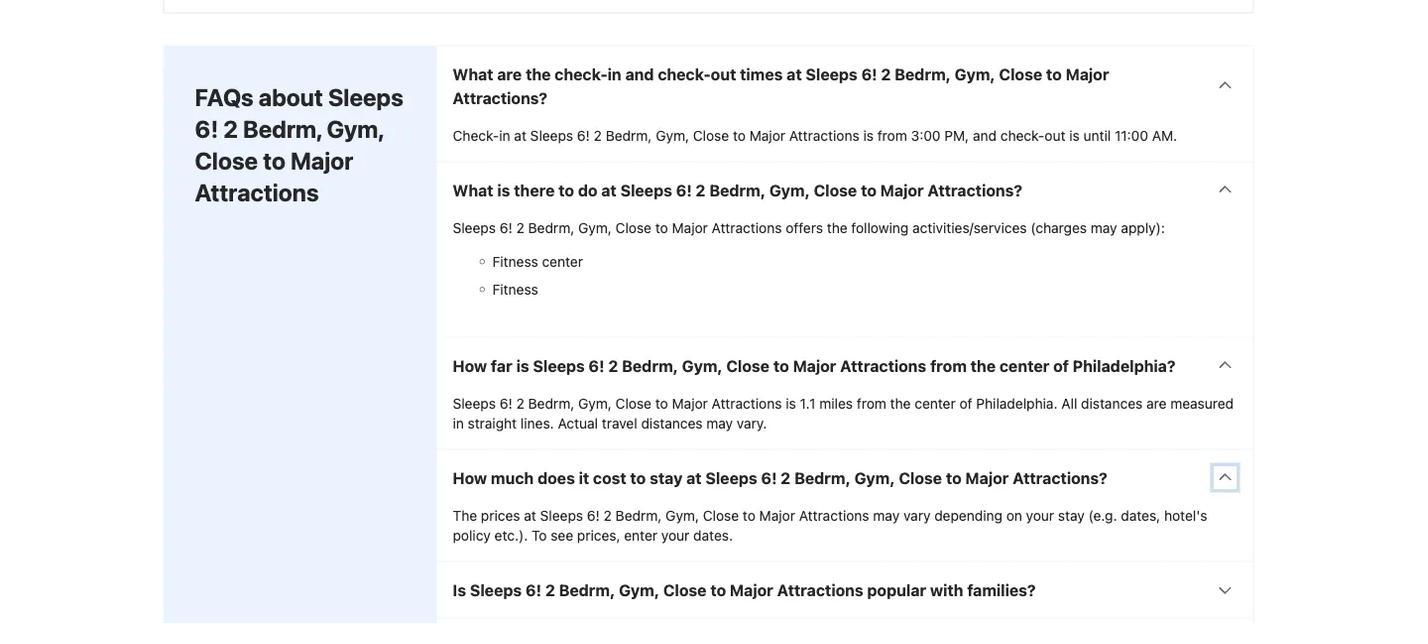 Task type: vqa. For each thing, say whether or not it's contained in the screenshot.
the topmost of
yes



Task type: locate. For each thing, give the bounding box(es) containing it.
0 vertical spatial out
[[711, 64, 737, 83]]

enter
[[624, 527, 658, 543]]

what inside what are the check-in and check-out times at sleeps 6! 2 bedrm, gym, close to major attractions?
[[453, 64, 494, 83]]

bedrm, inside the prices at sleeps 6! 2 bedrm, gym, close to major attractions may vary depending on your stay (e.g. dates, hotel's policy etc.). to see prices, enter your dates.
[[616, 507, 662, 523]]

1 horizontal spatial distances
[[1082, 395, 1143, 411]]

attractions inside the prices at sleeps 6! 2 bedrm, gym, close to major attractions may vary depending on your stay (e.g. dates, hotel's policy etc.). to see prices, enter your dates.
[[799, 507, 870, 523]]

0 vertical spatial of
[[1054, 356, 1069, 375]]

1 vertical spatial of
[[960, 395, 973, 411]]

activities/services
[[913, 219, 1027, 236]]

0 vertical spatial your
[[1027, 507, 1055, 523]]

2 horizontal spatial in
[[608, 64, 622, 83]]

far
[[491, 356, 513, 375]]

what
[[453, 64, 494, 83], [453, 181, 494, 199]]

are
[[497, 64, 522, 83], [1147, 395, 1167, 411]]

dates.
[[694, 527, 733, 543]]

bedrm, inside what are the check-in and check-out times at sleeps 6! 2 bedrm, gym, close to major attractions?
[[895, 64, 951, 83]]

1 horizontal spatial in
[[499, 127, 511, 143]]

1 vertical spatial from
[[931, 356, 967, 375]]

faqs about sleeps 6! 2 bedrm, gym, close to major attractions
[[195, 83, 404, 206]]

following
[[852, 219, 909, 236]]

check-
[[453, 127, 499, 143]]

1 fitness from the top
[[493, 253, 538, 269]]

gym,
[[955, 64, 996, 83], [327, 115, 384, 142], [656, 127, 690, 143], [770, 181, 810, 199], [578, 219, 612, 236], [682, 356, 723, 375], [578, 395, 612, 411], [855, 468, 896, 487], [666, 507, 699, 523], [619, 580, 660, 599]]

1 vertical spatial stay
[[1059, 507, 1085, 523]]

about
[[259, 83, 323, 111]]

stay left (e.g.
[[1059, 507, 1085, 523]]

1 horizontal spatial are
[[1147, 395, 1167, 411]]

of
[[1054, 356, 1069, 375], [960, 395, 973, 411]]

distances right travel
[[641, 415, 703, 431]]

vary.
[[737, 415, 767, 431]]

may left vary
[[873, 507, 900, 523]]

on
[[1007, 507, 1023, 523]]

center inside sleeps 6! 2 bedrm, gym, close to major attractions is 1.1 miles from the center of philadelphia. all distances are measured in straight lines. actual travel distances may vary.
[[915, 395, 956, 411]]

how
[[453, 356, 487, 375], [453, 468, 487, 487]]

2 horizontal spatial may
[[1091, 219, 1118, 236]]

0 vertical spatial how
[[453, 356, 487, 375]]

0 vertical spatial what
[[453, 64, 494, 83]]

major inside sleeps 6! 2 bedrm, gym, close to major attractions is 1.1 miles from the center of philadelphia. all distances are measured in straight lines. actual travel distances may vary.
[[672, 395, 708, 411]]

what is there to do at sleeps 6! 2 bedrm, gym, close to major attractions?
[[453, 181, 1023, 199]]

1 vertical spatial are
[[1147, 395, 1167, 411]]

major inside what are the check-in and check-out times at sleeps 6! 2 bedrm, gym, close to major attractions?
[[1066, 64, 1110, 83]]

is
[[864, 127, 874, 143], [1070, 127, 1080, 143], [497, 181, 510, 199], [516, 356, 529, 375], [786, 395, 796, 411]]

what inside dropdown button
[[453, 181, 494, 199]]

at
[[787, 64, 802, 83], [514, 127, 527, 143], [602, 181, 617, 199], [687, 468, 702, 487], [524, 507, 537, 523]]

what up check-
[[453, 64, 494, 83]]

policy
[[453, 527, 491, 543]]

2 inside the prices at sleeps 6! 2 bedrm, gym, close to major attractions may vary depending on your stay (e.g. dates, hotel's policy etc.). to see prices, enter your dates.
[[604, 507, 612, 523]]

to inside faqs about sleeps 6! 2 bedrm, gym, close to major attractions
[[263, 146, 286, 174]]

bedrm,
[[895, 64, 951, 83], [243, 115, 322, 142], [606, 127, 652, 143], [710, 181, 766, 199], [528, 219, 575, 236], [622, 356, 679, 375], [528, 395, 575, 411], [795, 468, 851, 487], [616, 507, 662, 523], [559, 580, 615, 599]]

center
[[542, 253, 583, 269], [1000, 356, 1050, 375], [915, 395, 956, 411]]

of up all
[[1054, 356, 1069, 375]]

sleeps right 'about'
[[328, 83, 404, 111]]

bedrm, inside how much does it cost to stay at sleeps 6! 2 bedrm, gym, close to major attractions? dropdown button
[[795, 468, 851, 487]]

2 what from the top
[[453, 181, 494, 199]]

to
[[1047, 64, 1062, 83], [733, 127, 746, 143], [263, 146, 286, 174], [559, 181, 574, 199], [861, 181, 877, 199], [656, 219, 668, 236], [774, 356, 789, 375], [656, 395, 668, 411], [631, 468, 646, 487], [946, 468, 962, 487], [743, 507, 756, 523], [711, 580, 726, 599]]

0 vertical spatial stay
[[650, 468, 683, 487]]

3:00 pm,
[[911, 127, 970, 143]]

0 horizontal spatial may
[[707, 415, 733, 431]]

6! down faqs
[[195, 115, 218, 142]]

vary
[[904, 507, 931, 523]]

is
[[453, 580, 466, 599]]

1 vertical spatial what
[[453, 181, 494, 199]]

may left vary.
[[707, 415, 733, 431]]

fitness
[[493, 253, 538, 269], [493, 281, 538, 297]]

0 horizontal spatial center
[[542, 253, 583, 269]]

6! up the straight
[[500, 395, 513, 411]]

how far is sleeps 6! 2 bedrm, gym, close to major attractions from the center of philadelphia? button
[[437, 338, 1254, 393]]

1 what from the top
[[453, 64, 494, 83]]

(charges
[[1031, 219, 1087, 236]]

at right times
[[787, 64, 802, 83]]

1.1
[[800, 395, 816, 411]]

fitness for fitness
[[493, 281, 538, 297]]

gym, inside faqs about sleeps 6! 2 bedrm, gym, close to major attractions
[[327, 115, 384, 142]]

attractions inside faqs about sleeps 6! 2 bedrm, gym, close to major attractions
[[195, 178, 319, 206]]

may
[[1091, 219, 1118, 236], [707, 415, 733, 431], [873, 507, 900, 523]]

2 vertical spatial attractions?
[[1013, 468, 1108, 487]]

6! down vary.
[[761, 468, 777, 487]]

fitness down fitness center
[[493, 281, 538, 297]]

2 inside sleeps 6! 2 bedrm, gym, close to major attractions is 1.1 miles from the center of philadelphia. all distances are measured in straight lines. actual travel distances may vary.
[[516, 395, 525, 411]]

bedrm, inside the is sleeps 6! 2 bedrm, gym, close to major attractions popular with families? dropdown button
[[559, 580, 615, 599]]

sleeps inside the prices at sleeps 6! 2 bedrm, gym, close to major attractions may vary depending on your stay (e.g. dates, hotel's policy etc.). to see prices, enter your dates.
[[540, 507, 583, 523]]

the
[[526, 64, 551, 83], [827, 219, 848, 236], [971, 356, 996, 375], [891, 395, 911, 411]]

the inside dropdown button
[[971, 356, 996, 375]]

2 horizontal spatial check-
[[1001, 127, 1045, 143]]

center for how far is sleeps 6! 2 bedrm, gym, close to major attractions from the center of philadelphia?
[[1000, 356, 1050, 375]]

0 horizontal spatial out
[[711, 64, 737, 83]]

major inside the prices at sleeps 6! 2 bedrm, gym, close to major attractions may vary depending on your stay (e.g. dates, hotel's policy etc.). to see prices, enter your dates.
[[760, 507, 796, 523]]

sleeps up see
[[540, 507, 583, 523]]

1 horizontal spatial stay
[[1059, 507, 1085, 523]]

0 vertical spatial may
[[1091, 219, 1118, 236]]

6! down to
[[526, 580, 542, 599]]

how left 'far'
[[453, 356, 487, 375]]

major inside faqs about sleeps 6! 2 bedrm, gym, close to major attractions
[[291, 146, 353, 174]]

2 inside what are the check-in and check-out times at sleeps 6! 2 bedrm, gym, close to major attractions?
[[881, 64, 891, 83]]

at inside what are the check-in and check-out times at sleeps 6! 2 bedrm, gym, close to major attractions?
[[787, 64, 802, 83]]

2 vertical spatial may
[[873, 507, 900, 523]]

2
[[881, 64, 891, 83], [223, 115, 238, 142], [594, 127, 602, 143], [696, 181, 706, 199], [516, 219, 525, 236], [609, 356, 618, 375], [516, 395, 525, 411], [781, 468, 791, 487], [604, 507, 612, 523], [545, 580, 555, 599]]

center up philadelphia.
[[1000, 356, 1050, 375]]

6! up prices,
[[587, 507, 600, 523]]

1 how from the top
[[453, 356, 487, 375]]

0 horizontal spatial are
[[497, 64, 522, 83]]

0 vertical spatial distances
[[1082, 395, 1143, 411]]

center down do
[[542, 253, 583, 269]]

bedrm, inside sleeps 6! 2 bedrm, gym, close to major attractions is 1.1 miles from the center of philadelphia. all distances are measured in straight lines. actual travel distances may vary.
[[528, 395, 575, 411]]

out inside what are the check-in and check-out times at sleeps 6! 2 bedrm, gym, close to major attractions?
[[711, 64, 737, 83]]

from inside dropdown button
[[931, 356, 967, 375]]

close
[[1000, 64, 1043, 83], [693, 127, 729, 143], [195, 146, 258, 174], [814, 181, 857, 199], [616, 219, 652, 236], [727, 356, 770, 375], [616, 395, 652, 411], [899, 468, 943, 487], [703, 507, 739, 523], [664, 580, 707, 599]]

there
[[514, 181, 555, 199]]

how far is sleeps 6! 2 bedrm, gym, close to major attractions from the center of philadelphia?
[[453, 356, 1176, 375]]

distances
[[1082, 395, 1143, 411], [641, 415, 703, 431]]

attractions? up activities/services
[[928, 181, 1023, 199]]

your right on
[[1027, 507, 1055, 523]]

1 horizontal spatial may
[[873, 507, 900, 523]]

2 fitness from the top
[[493, 281, 538, 297]]

0 horizontal spatial and
[[626, 64, 654, 83]]

apply):
[[1122, 219, 1166, 236]]

2 vertical spatial from
[[857, 395, 887, 411]]

close inside faqs about sleeps 6! 2 bedrm, gym, close to major attractions
[[195, 146, 258, 174]]

is inside sleeps 6! 2 bedrm, gym, close to major attractions is 1.1 miles from the center of philadelphia. all distances are measured in straight lines. actual travel distances may vary.
[[786, 395, 796, 411]]

attractions? inside what are the check-in and check-out times at sleeps 6! 2 bedrm, gym, close to major attractions?
[[453, 88, 548, 107]]

what for what are the check-in and check-out times at sleeps 6! 2 bedrm, gym, close to major attractions?
[[453, 64, 494, 83]]

sleeps up the there
[[530, 127, 574, 143]]

attractions inside sleeps 6! 2 bedrm, gym, close to major attractions is 1.1 miles from the center of philadelphia. all distances are measured in straight lines. actual travel distances may vary.
[[712, 395, 782, 411]]

bedrm, inside how far is sleeps 6! 2 bedrm, gym, close to major attractions from the center of philadelphia? dropdown button
[[622, 356, 679, 375]]

1 vertical spatial your
[[662, 527, 690, 543]]

distances down the philadelphia?
[[1082, 395, 1143, 411]]

is right 'far'
[[516, 356, 529, 375]]

6! up check-in at sleeps 6! 2 bedrm, gym, close to major attractions is from 3:00 pm, and check-out is until 11:00 am.
[[862, 64, 878, 83]]

6! inside faqs about sleeps 6! 2 bedrm, gym, close to major attractions
[[195, 115, 218, 142]]

fitness down the there
[[493, 253, 538, 269]]

attractions? up check-
[[453, 88, 548, 107]]

sleeps right do
[[621, 181, 673, 199]]

to inside how far is sleeps 6! 2 bedrm, gym, close to major attractions from the center of philadelphia? dropdown button
[[774, 356, 789, 375]]

in
[[608, 64, 622, 83], [499, 127, 511, 143], [453, 415, 464, 431]]

6! up actual
[[589, 356, 605, 375]]

sleeps up fitness center
[[453, 219, 496, 236]]

the prices at sleeps 6! 2 bedrm, gym, close to major attractions may vary depending on your stay (e.g. dates, hotel's policy etc.). to see prices, enter your dates.
[[453, 507, 1208, 543]]

gym, inside what are the check-in and check-out times at sleeps 6! 2 bedrm, gym, close to major attractions?
[[955, 64, 996, 83]]

until
[[1084, 127, 1111, 143]]

sleeps
[[806, 64, 858, 83], [328, 83, 404, 111], [530, 127, 574, 143], [621, 181, 673, 199], [453, 219, 496, 236], [533, 356, 585, 375], [453, 395, 496, 411], [706, 468, 758, 487], [540, 507, 583, 523], [470, 580, 522, 599]]

sleeps up check-in at sleeps 6! 2 bedrm, gym, close to major attractions is from 3:00 pm, and check-out is until 11:00 am.
[[806, 64, 858, 83]]

what down check-
[[453, 181, 494, 199]]

etc.).
[[495, 527, 528, 543]]

from
[[878, 127, 908, 143], [931, 356, 967, 375], [857, 395, 887, 411]]

of inside sleeps 6! 2 bedrm, gym, close to major attractions is 1.1 miles from the center of philadelphia. all distances are measured in straight lines. actual travel distances may vary.
[[960, 395, 973, 411]]

sleeps up the straight
[[453, 395, 496, 411]]

1 horizontal spatial your
[[1027, 507, 1055, 523]]

stay inside the prices at sleeps 6! 2 bedrm, gym, close to major attractions may vary depending on your stay (e.g. dates, hotel's policy etc.). to see prices, enter your dates.
[[1059, 507, 1085, 523]]

are up check-
[[497, 64, 522, 83]]

prices
[[481, 507, 520, 523]]

1 vertical spatial in
[[499, 127, 511, 143]]

0 vertical spatial and
[[626, 64, 654, 83]]

accordion control element
[[436, 45, 1255, 623]]

0 vertical spatial in
[[608, 64, 622, 83]]

may inside sleeps 6! 2 bedrm, gym, close to major attractions is 1.1 miles from the center of philadelphia. all distances are measured in straight lines. actual travel distances may vary.
[[707, 415, 733, 431]]

2 vertical spatial in
[[453, 415, 464, 431]]

dates,
[[1121, 507, 1161, 523]]

hotel's
[[1165, 507, 1208, 523]]

do
[[578, 181, 598, 199]]

may left apply):
[[1091, 219, 1118, 236]]

travel
[[602, 415, 638, 431]]

the inside sleeps 6! 2 bedrm, gym, close to major attractions is 1.1 miles from the center of philadelphia. all distances are measured in straight lines. actual travel distances may vary.
[[891, 395, 911, 411]]

gym, inside sleeps 6! 2 bedrm, gym, close to major attractions is 1.1 miles from the center of philadelphia. all distances are measured in straight lines. actual travel distances may vary.
[[578, 395, 612, 411]]

attractions?
[[453, 88, 548, 107], [928, 181, 1023, 199], [1013, 468, 1108, 487]]

0 horizontal spatial distances
[[641, 415, 703, 431]]

1 vertical spatial center
[[1000, 356, 1050, 375]]

1 vertical spatial distances
[[641, 415, 703, 431]]

0 horizontal spatial your
[[662, 527, 690, 543]]

stay
[[650, 468, 683, 487], [1059, 507, 1085, 523]]

faqs
[[195, 83, 254, 111]]

2 horizontal spatial center
[[1000, 356, 1050, 375]]

and
[[626, 64, 654, 83], [973, 127, 997, 143]]

center left philadelphia.
[[915, 395, 956, 411]]

1 vertical spatial fitness
[[493, 281, 538, 297]]

from inside sleeps 6! 2 bedrm, gym, close to major attractions is 1.1 miles from the center of philadelphia. all distances are measured in straight lines. actual travel distances may vary.
[[857, 395, 887, 411]]

1 vertical spatial how
[[453, 468, 487, 487]]

out left times
[[711, 64, 737, 83]]

in inside sleeps 6! 2 bedrm, gym, close to major attractions is 1.1 miles from the center of philadelphia. all distances are measured in straight lines. actual travel distances may vary.
[[453, 415, 464, 431]]

center inside dropdown button
[[1000, 356, 1050, 375]]

close inside sleeps 6! 2 bedrm, gym, close to major attractions is 1.1 miles from the center of philadelphia. all distances are measured in straight lines. actual travel distances may vary.
[[616, 395, 652, 411]]

sleeps 6! 2 bedrm, gym, close to major attractions is 1.1 miles from the center of philadelphia. all distances are measured in straight lines. actual travel distances may vary.
[[453, 395, 1234, 431]]

are left measured
[[1147, 395, 1167, 411]]

prices,
[[577, 527, 621, 543]]

1 vertical spatial may
[[707, 415, 733, 431]]

attractions
[[790, 127, 860, 143], [195, 178, 319, 206], [712, 219, 782, 236], [841, 356, 927, 375], [712, 395, 782, 411], [799, 507, 870, 523], [777, 580, 864, 599]]

to inside sleeps 6! 2 bedrm, gym, close to major attractions is 1.1 miles from the center of philadelphia. all distances are measured in straight lines. actual travel distances may vary.
[[656, 395, 668, 411]]

1 horizontal spatial center
[[915, 395, 956, 411]]

0 vertical spatial fitness
[[493, 253, 538, 269]]

6! inside the prices at sleeps 6! 2 bedrm, gym, close to major attractions may vary depending on your stay (e.g. dates, hotel's policy etc.). to see prices, enter your dates.
[[587, 507, 600, 523]]

2 vertical spatial center
[[915, 395, 956, 411]]

your
[[1027, 507, 1055, 523], [662, 527, 690, 543]]

1 horizontal spatial and
[[973, 127, 997, 143]]

attractions? up (e.g.
[[1013, 468, 1108, 487]]

0 vertical spatial are
[[497, 64, 522, 83]]

your right "enter"
[[662, 527, 690, 543]]

stay right the cost
[[650, 468, 683, 487]]

sleeps inside faqs about sleeps 6! 2 bedrm, gym, close to major attractions
[[328, 83, 404, 111]]

at right do
[[602, 181, 617, 199]]

0 horizontal spatial in
[[453, 415, 464, 431]]

at up to
[[524, 507, 537, 523]]

0 vertical spatial attractions?
[[453, 88, 548, 107]]

6!
[[862, 64, 878, 83], [195, 115, 218, 142], [577, 127, 590, 143], [676, 181, 692, 199], [500, 219, 513, 236], [589, 356, 605, 375], [500, 395, 513, 411], [761, 468, 777, 487], [587, 507, 600, 523], [526, 580, 542, 599]]

0 vertical spatial center
[[542, 253, 583, 269]]

out left 'until'
[[1045, 127, 1066, 143]]

of inside dropdown button
[[1054, 356, 1069, 375]]

check-
[[555, 64, 608, 83], [658, 64, 711, 83], [1001, 127, 1045, 143]]

is down what are the check-in and check-out times at sleeps 6! 2 bedrm, gym, close to major attractions? 'dropdown button'
[[864, 127, 874, 143]]

are inside sleeps 6! 2 bedrm, gym, close to major attractions is 1.1 miles from the center of philadelphia. all distances are measured in straight lines. actual travel distances may vary.
[[1147, 395, 1167, 411]]

0 horizontal spatial of
[[960, 395, 973, 411]]

out
[[711, 64, 737, 83], [1045, 127, 1066, 143]]

how up the
[[453, 468, 487, 487]]

1 vertical spatial out
[[1045, 127, 1066, 143]]

popular
[[868, 580, 927, 599]]

major
[[1066, 64, 1110, 83], [750, 127, 786, 143], [291, 146, 353, 174], [881, 181, 924, 199], [672, 219, 708, 236], [793, 356, 837, 375], [672, 395, 708, 411], [966, 468, 1009, 487], [760, 507, 796, 523], [730, 580, 774, 599]]

of left philadelphia.
[[960, 395, 973, 411]]

from for attractions
[[931, 356, 967, 375]]

2 how from the top
[[453, 468, 487, 487]]

is left 1.1
[[786, 395, 796, 411]]

0 horizontal spatial stay
[[650, 468, 683, 487]]

to inside the prices at sleeps 6! 2 bedrm, gym, close to major attractions may vary depending on your stay (e.g. dates, hotel's policy etc.). to see prices, enter your dates.
[[743, 507, 756, 523]]

0 horizontal spatial check-
[[555, 64, 608, 83]]

1 horizontal spatial of
[[1054, 356, 1069, 375]]



Task type: describe. For each thing, give the bounding box(es) containing it.
cost
[[593, 468, 627, 487]]

sleeps down vary.
[[706, 468, 758, 487]]

(e.g.
[[1089, 507, 1118, 523]]

gym, inside the prices at sleeps 6! 2 bedrm, gym, close to major attractions may vary depending on your stay (e.g. dates, hotel's policy etc.). to see prices, enter your dates.
[[666, 507, 699, 523]]

actual
[[558, 415, 598, 431]]

what is there to do at sleeps 6! 2 bedrm, gym, close to major attractions? button
[[437, 162, 1254, 218]]

bedrm, inside what is there to do at sleeps 6! 2 bedrm, gym, close to major attractions? dropdown button
[[710, 181, 766, 199]]

philadelphia?
[[1073, 356, 1176, 375]]

what for what is there to do at sleeps 6! 2 bedrm, gym, close to major attractions?
[[453, 181, 494, 199]]

the inside what are the check-in and check-out times at sleeps 6! 2 bedrm, gym, close to major attractions?
[[526, 64, 551, 83]]

0 vertical spatial from
[[878, 127, 908, 143]]

sleeps right is
[[470, 580, 522, 599]]

times
[[740, 64, 783, 83]]

how much does it cost to stay at sleeps 6! 2 bedrm, gym, close to major attractions?
[[453, 468, 1108, 487]]

how for how far is sleeps 6! 2 bedrm, gym, close to major attractions from the center of philadelphia?
[[453, 356, 487, 375]]

6! inside what are the check-in and check-out times at sleeps 6! 2 bedrm, gym, close to major attractions?
[[862, 64, 878, 83]]

sleeps inside sleeps 6! 2 bedrm, gym, close to major attractions is 1.1 miles from the center of philadelphia. all distances are measured in straight lines. actual travel distances may vary.
[[453, 395, 496, 411]]

with
[[931, 580, 964, 599]]

sleeps right 'far'
[[533, 356, 585, 375]]

from for miles
[[857, 395, 887, 411]]

at up dates.
[[687, 468, 702, 487]]

does
[[538, 468, 575, 487]]

to
[[532, 527, 547, 543]]

2 inside faqs about sleeps 6! 2 bedrm, gym, close to major attractions
[[223, 115, 238, 142]]

6! up do
[[577, 127, 590, 143]]

at right check-
[[514, 127, 527, 143]]

center for sleeps 6! 2 bedrm, gym, close to major attractions is 1.1 miles from the center of philadelphia. all distances are measured in straight lines. actual travel distances may vary.
[[915, 395, 956, 411]]

is left the there
[[497, 181, 510, 199]]

6! up fitness center
[[500, 219, 513, 236]]

straight
[[468, 415, 517, 431]]

of for philadelphia.
[[960, 395, 973, 411]]

to inside what are the check-in and check-out times at sleeps 6! 2 bedrm, gym, close to major attractions?
[[1047, 64, 1062, 83]]

is left 'until'
[[1070, 127, 1080, 143]]

the
[[453, 507, 477, 523]]

all
[[1062, 395, 1078, 411]]

stay inside dropdown button
[[650, 468, 683, 487]]

is sleeps 6! 2 bedrm, gym, close to major attractions popular with families?
[[453, 580, 1036, 599]]

to inside the is sleeps 6! 2 bedrm, gym, close to major attractions popular with families? dropdown button
[[711, 580, 726, 599]]

check-in at sleeps 6! 2 bedrm, gym, close to major attractions is from 3:00 pm, and check-out is until 11:00 am.
[[453, 127, 1178, 143]]

and inside what are the check-in and check-out times at sleeps 6! 2 bedrm, gym, close to major attractions?
[[626, 64, 654, 83]]

philadelphia.
[[977, 395, 1058, 411]]

1 horizontal spatial out
[[1045, 127, 1066, 143]]

fitness for fitness center
[[493, 253, 538, 269]]

close inside what are the check-in and check-out times at sleeps 6! 2 bedrm, gym, close to major attractions?
[[1000, 64, 1043, 83]]

offers
[[786, 219, 823, 236]]

11:00 am.
[[1115, 127, 1178, 143]]

of for philadelphia?
[[1054, 356, 1069, 375]]

depending
[[935, 507, 1003, 523]]

what are the check-in and check-out times at sleeps 6! 2 bedrm, gym, close to major attractions?
[[453, 64, 1110, 107]]

much
[[491, 468, 534, 487]]

measured
[[1171, 395, 1234, 411]]

families?
[[968, 580, 1036, 599]]

miles
[[820, 395, 853, 411]]

lines.
[[521, 415, 554, 431]]

at inside the prices at sleeps 6! 2 bedrm, gym, close to major attractions may vary depending on your stay (e.g. dates, hotel's policy etc.). to see prices, enter your dates.
[[524, 507, 537, 523]]

sleeps 6! 2 bedrm, gym, close to major attractions offers the following activities/services (charges may apply):
[[453, 219, 1166, 236]]

it
[[579, 468, 590, 487]]

is sleeps 6! 2 bedrm, gym, close to major attractions popular with families? button
[[437, 562, 1254, 618]]

fitness center
[[493, 253, 583, 269]]

what are the check-in and check-out times at sleeps 6! 2 bedrm, gym, close to major attractions? button
[[437, 46, 1254, 125]]

1 vertical spatial attractions?
[[928, 181, 1023, 199]]

close inside the prices at sleeps 6! 2 bedrm, gym, close to major attractions may vary depending on your stay (e.g. dates, hotel's policy etc.). to see prices, enter your dates.
[[703, 507, 739, 523]]

see
[[551, 527, 574, 543]]

1 vertical spatial and
[[973, 127, 997, 143]]

6! right do
[[676, 181, 692, 199]]

how for how much does it cost to stay at sleeps 6! 2 bedrm, gym, close to major attractions?
[[453, 468, 487, 487]]

6! inside sleeps 6! 2 bedrm, gym, close to major attractions is 1.1 miles from the center of philadelphia. all distances are measured in straight lines. actual travel distances may vary.
[[500, 395, 513, 411]]

may inside the prices at sleeps 6! 2 bedrm, gym, close to major attractions may vary depending on your stay (e.g. dates, hotel's policy etc.). to see prices, enter your dates.
[[873, 507, 900, 523]]

1 horizontal spatial check-
[[658, 64, 711, 83]]

sleeps inside what are the check-in and check-out times at sleeps 6! 2 bedrm, gym, close to major attractions?
[[806, 64, 858, 83]]

are inside what are the check-in and check-out times at sleeps 6! 2 bedrm, gym, close to major attractions?
[[497, 64, 522, 83]]

in inside what are the check-in and check-out times at sleeps 6! 2 bedrm, gym, close to major attractions?
[[608, 64, 622, 83]]

how much does it cost to stay at sleeps 6! 2 bedrm, gym, close to major attractions? button
[[437, 450, 1254, 505]]

bedrm, inside faqs about sleeps 6! 2 bedrm, gym, close to major attractions
[[243, 115, 322, 142]]



